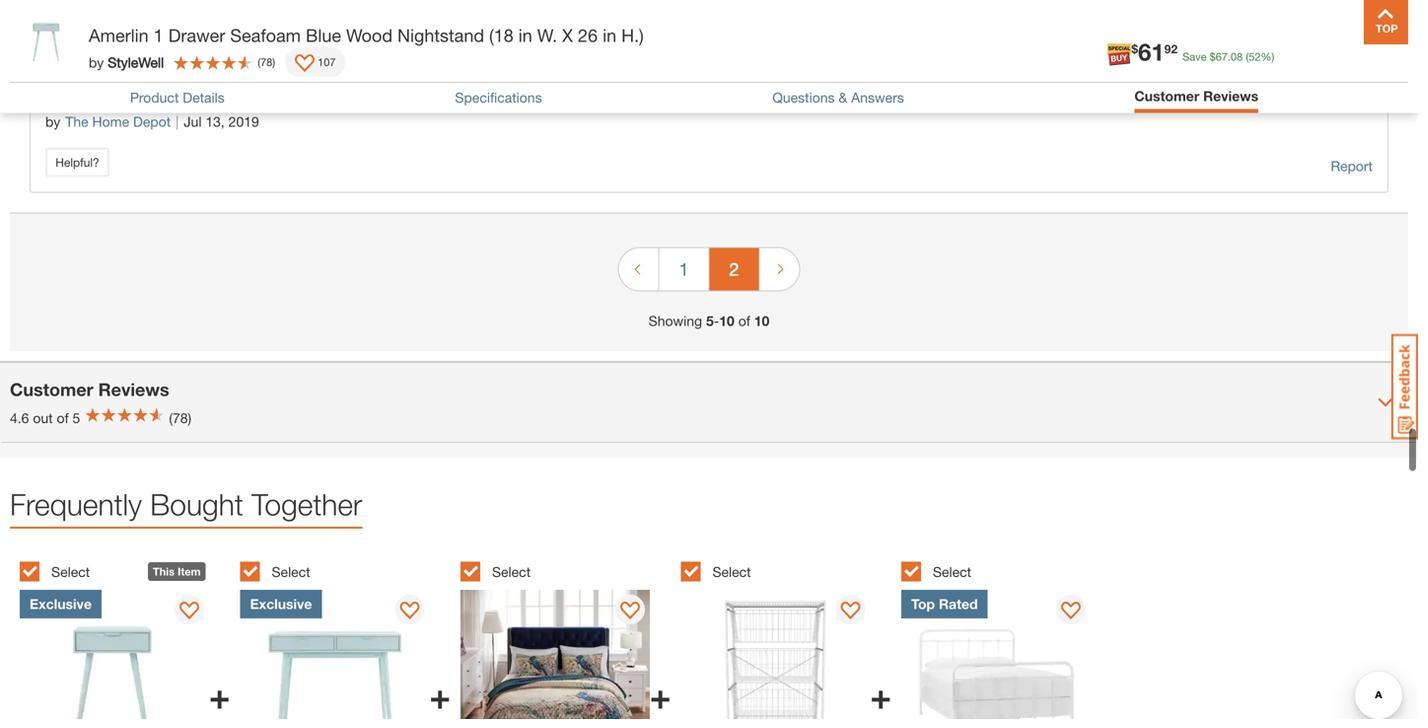 Task type: vqa. For each thing, say whether or not it's contained in the screenshot.
Home to the left
yes



Task type: locate. For each thing, give the bounding box(es) containing it.
depot down not
[[531, 76, 569, 93]]

display image inside 107 dropdown button
[[295, 54, 315, 74]]

display image inside 3 / 5 group
[[620, 596, 640, 616]]

rated
[[939, 590, 978, 606]]

0 horizontal spatial home
[[92, 108, 129, 124]]

1 + from the left
[[209, 668, 230, 711]]

- right "re"
[[591, 56, 596, 72]]

1 horizontal spatial customer
[[1135, 88, 1200, 104]]

0 horizontal spatial $
[[1132, 42, 1138, 56]]

in right 26
[[603, 25, 617, 46]]

5 right out
[[73, 404, 80, 420]]

specifications button
[[455, 89, 542, 106], [455, 89, 542, 106]]

1
[[154, 25, 163, 46], [679, 253, 689, 274]]

0 vertical spatial customer reviews
[[1135, 88, 1259, 104]]

dear valued customer, thank you for the question. the factory has advised not to re - paint the night stand due to the product integrity and warranty.  best regards,  the home depot team
[[45, 56, 654, 93]]

1 horizontal spatial 1
[[679, 253, 689, 274]]

- right showing
[[714, 307, 719, 323]]

52
[[1249, 50, 1261, 63]]

questions & answers
[[773, 89, 904, 106]]

reviews down .
[[1204, 88, 1259, 104]]

select down together
[[272, 558, 310, 574]]

1 navigation
[[618, 227, 801, 305]]

by for by stylewell
[[89, 54, 104, 70]]

2 select from the left
[[272, 558, 310, 574]]

and
[[290, 76, 313, 93]]

5 select from the left
[[933, 558, 972, 574]]

blue
[[306, 25, 341, 46]]

select up rated
[[933, 558, 972, 574]]

select for 4 / 5 group
[[713, 558, 751, 574]]

reviews up (78)
[[98, 373, 169, 394]]

select inside 5 / 5 group
[[933, 558, 972, 574]]

2 horizontal spatial the
[[463, 76, 486, 93]]

questions & answers button
[[773, 89, 904, 106], [773, 89, 904, 106]]

select for 3 / 5 group
[[492, 558, 531, 574]]

1 horizontal spatial of
[[739, 307, 751, 323]]

select inside the '1 / 5' "group"
[[51, 558, 90, 574]]

exclusive inside the '1 / 5' "group"
[[30, 590, 92, 606]]

+ inside the '1 / 5' "group"
[[209, 668, 230, 711]]

out
[[33, 404, 53, 420]]

1 horizontal spatial reviews
[[1204, 88, 1259, 104]]

to left "re"
[[559, 56, 571, 72]]

2019
[[229, 108, 259, 124]]

1 select from the left
[[51, 558, 90, 574]]

( left )
[[258, 56, 260, 69]]

1 vertical spatial customer
[[10, 373, 93, 394]]

display image
[[295, 54, 315, 74], [179, 596, 199, 616], [400, 596, 420, 616], [841, 596, 861, 616]]

1 horizontal spatial by
[[89, 54, 104, 70]]

customer down $ 61 92
[[1135, 88, 1200, 104]]

reviews
[[1204, 88, 1259, 104], [98, 373, 169, 394]]

the
[[300, 56, 319, 72], [634, 56, 654, 72], [162, 76, 181, 93]]

best
[[377, 76, 405, 93]]

the down has
[[463, 76, 486, 93]]

0 vertical spatial home
[[490, 76, 527, 93]]

4 select from the left
[[713, 558, 751, 574]]

select inside 4 / 5 group
[[713, 558, 751, 574]]

1 / 5 group
[[20, 545, 230, 719]]

1 up showing
[[679, 253, 689, 274]]

by
[[89, 54, 104, 70], [45, 108, 60, 124]]

+ inside 2 / 5 "group"
[[429, 668, 451, 711]]

report button
[[1331, 149, 1373, 171]]

0 horizontal spatial of
[[57, 404, 69, 420]]

(78)
[[169, 404, 192, 420]]

amerlin 1 drawer seafoam blue wood nightstand (18 in w. x 26 in h.)
[[89, 25, 644, 46]]

2 display image from the left
[[1061, 596, 1081, 616]]

- inside dear valued customer, thank you for the question. the factory has advised not to re - paint the night stand due to the product integrity and warranty.  best regards,  the home depot team
[[591, 56, 596, 72]]

by up stand at the left
[[89, 54, 104, 70]]

1 horizontal spatial 10
[[754, 307, 770, 323]]

2 horizontal spatial the
[[634, 56, 654, 72]]

0 horizontal spatial in
[[519, 25, 532, 46]]

13,
[[205, 108, 225, 124]]

in left w.
[[519, 25, 532, 46]]

1 horizontal spatial -
[[714, 307, 719, 323]]

advised
[[483, 56, 531, 72]]

display image inside 5 / 5 group
[[1061, 596, 1081, 616]]

exclusive
[[30, 590, 92, 606], [250, 590, 312, 606]]

1 horizontal spatial (
[[1246, 50, 1249, 63]]

1 vertical spatial by
[[45, 108, 60, 124]]

3 + from the left
[[650, 668, 671, 711]]

team
[[573, 76, 606, 93]]

1 horizontal spatial depot
[[531, 76, 569, 93]]

107
[[318, 56, 336, 69]]

1 link
[[659, 242, 709, 285]]

jul
[[184, 108, 202, 124]]

thank
[[211, 56, 249, 72]]

08
[[1231, 50, 1243, 63]]

$ left 92
[[1132, 42, 1138, 56]]

customer reviews up the 4.6 out of 5
[[10, 373, 169, 394]]

2 + from the left
[[429, 668, 451, 711]]

feedback link image
[[1392, 333, 1419, 440]]

1 10 from the left
[[719, 307, 735, 323]]

1 horizontal spatial the
[[384, 56, 407, 72]]

you
[[253, 56, 275, 72]]

to right due
[[145, 76, 158, 93]]

regards,
[[409, 76, 460, 93]]

10 right showing
[[719, 307, 735, 323]]

wood
[[346, 25, 393, 46]]

0 horizontal spatial the
[[65, 108, 88, 124]]

select for 5 / 5 group
[[933, 558, 972, 574]]

4 + from the left
[[870, 668, 892, 711]]

0 vertical spatial of
[[739, 307, 751, 323]]

question.
[[323, 56, 380, 72]]

1 horizontal spatial 5
[[706, 307, 714, 323]]

product details button
[[130, 89, 225, 106], [130, 89, 225, 106]]

( right 08
[[1246, 50, 1249, 63]]

the
[[384, 56, 407, 72], [463, 76, 486, 93], [65, 108, 88, 124]]

customer
[[1135, 88, 1200, 104], [10, 373, 93, 394]]

caret image
[[1378, 389, 1394, 404]]

0 vertical spatial 1
[[154, 25, 163, 46]]

+ inside 4 / 5 group
[[870, 668, 892, 711]]

0 horizontal spatial reviews
[[98, 373, 169, 394]]

+
[[209, 668, 230, 711], [429, 668, 451, 711], [650, 668, 671, 711], [870, 668, 892, 711]]

a:
[[45, 56, 66, 72]]

(
[[1246, 50, 1249, 63], [258, 56, 260, 69]]

by down night
[[45, 108, 60, 124]]

+ for 3 / 5 group
[[650, 668, 671, 711]]

0 horizontal spatial -
[[591, 56, 596, 72]]

1 horizontal spatial the
[[300, 56, 319, 72]]

specifications
[[455, 89, 542, 106]]

in
[[519, 25, 532, 46], [603, 25, 617, 46]]

factory
[[411, 56, 453, 72]]

of
[[739, 307, 751, 323], [57, 404, 69, 420]]

0 horizontal spatial display image
[[620, 596, 640, 616]]

display image
[[620, 596, 640, 616], [1061, 596, 1081, 616]]

0 vertical spatial -
[[591, 56, 596, 72]]

0 vertical spatial 5
[[706, 307, 714, 323]]

+ inside 3 / 5 group
[[650, 668, 671, 711]]

0 horizontal spatial exclusive
[[30, 590, 92, 606]]

integrity
[[237, 76, 286, 93]]

3 / 5 group
[[461, 545, 671, 719]]

2 exclusive from the left
[[250, 590, 312, 606]]

select down "frequently"
[[51, 558, 90, 574]]

1 horizontal spatial customer reviews
[[1135, 88, 1259, 104]]

1 horizontal spatial in
[[603, 25, 617, 46]]

select inside 3 / 5 group
[[492, 558, 531, 574]]

save
[[1183, 50, 1207, 63]]

the right paint
[[634, 56, 654, 72]]

0 vertical spatial depot
[[531, 76, 569, 93]]

10 down 1 navigation
[[754, 307, 770, 323]]

1 horizontal spatial $
[[1210, 50, 1216, 63]]

select up 35.94 in. h x 21.65 in. w white steel 4-drawer close mesh wire basket image
[[713, 558, 751, 574]]

h.)
[[622, 25, 644, 46]]

1 vertical spatial to
[[145, 76, 158, 93]]

due
[[118, 76, 142, 93]]

1 vertical spatial 5
[[73, 404, 80, 420]]

0 vertical spatial to
[[559, 56, 571, 72]]

report
[[1331, 152, 1373, 168]]

select up eden peacock 3-piece ecru polyester king / cal king quilt set image
[[492, 558, 531, 574]]

$
[[1132, 42, 1138, 56], [1210, 50, 1216, 63]]

1 display image from the left
[[620, 596, 640, 616]]

select
[[51, 558, 90, 574], [272, 558, 310, 574], [492, 558, 531, 574], [713, 558, 751, 574], [933, 558, 972, 574]]

5
[[706, 307, 714, 323], [73, 404, 80, 420]]

+ for 2 / 5 "group"
[[429, 668, 451, 711]]

2 / 5 group
[[240, 545, 451, 719]]

1 exclusive from the left
[[30, 590, 92, 606]]

home inside dear valued customer, thank you for the question. the factory has advised not to re - paint the night stand due to the product integrity and warranty.  best regards,  the home depot team
[[490, 76, 527, 93]]

0 horizontal spatial customer reviews
[[10, 373, 169, 394]]

1 horizontal spatial exclusive
[[250, 590, 312, 606]]

the down customer,
[[162, 76, 181, 93]]

to
[[559, 56, 571, 72], [145, 76, 158, 93]]

of right out
[[57, 404, 69, 420]]

0 horizontal spatial 10
[[719, 307, 735, 323]]

depot
[[531, 76, 569, 93], [133, 108, 171, 124]]

of down 1 navigation
[[739, 307, 751, 323]]

1 horizontal spatial display image
[[1061, 596, 1081, 616]]

home down stand at the left
[[92, 108, 129, 124]]

nightstand
[[398, 25, 484, 46]]

2 vertical spatial the
[[65, 108, 88, 124]]

depot inside dear valued customer, thank you for the question. the factory has advised not to re - paint the night stand due to the product integrity and warranty.  best regards,  the home depot team
[[531, 76, 569, 93]]

the up best
[[384, 56, 407, 72]]

26
[[578, 25, 598, 46]]

customer reviews
[[1135, 88, 1259, 104], [10, 373, 169, 394]]

the right the for
[[300, 56, 319, 72]]

home
[[490, 76, 527, 93], [92, 108, 129, 124]]

-
[[591, 56, 596, 72], [714, 307, 719, 323]]

0 vertical spatial by
[[89, 54, 104, 70]]

107 button
[[285, 47, 346, 77]]

3 select from the left
[[492, 558, 531, 574]]

seafoam
[[230, 25, 301, 46]]

|
[[176, 108, 179, 124]]

1 horizontal spatial home
[[490, 76, 527, 93]]

1 vertical spatial 1
[[679, 253, 689, 274]]

$ left .
[[1210, 50, 1216, 63]]

home down advised
[[490, 76, 527, 93]]

depot down product
[[133, 108, 171, 124]]

5 right showing
[[706, 307, 714, 323]]

customer reviews down "save"
[[1135, 88, 1259, 104]]

customer up the 4.6 out of 5
[[10, 373, 93, 394]]

customer reviews button
[[1135, 88, 1259, 108], [1135, 88, 1259, 104]]

0 horizontal spatial depot
[[133, 108, 171, 124]]

92
[[1165, 42, 1178, 56]]

together
[[252, 481, 362, 516]]

0 horizontal spatial 5
[[73, 404, 80, 420]]

0 horizontal spatial by
[[45, 108, 60, 124]]

1 horizontal spatial to
[[559, 56, 571, 72]]

the down night
[[65, 108, 88, 124]]

select inside 2 / 5 "group"
[[272, 558, 310, 574]]

amerlin seafoam blue wood desk (39.4 in. w x 31.5 in. h) image
[[240, 584, 429, 719]]

1 up customer,
[[154, 25, 163, 46]]

1 vertical spatial reviews
[[98, 373, 169, 394]]



Task type: describe. For each thing, give the bounding box(es) containing it.
select for 2 / 5 "group"
[[272, 558, 310, 574]]

.
[[1228, 50, 1231, 63]]

this item
[[153, 559, 201, 572]]

showing 5 - 10 of 10
[[649, 307, 770, 323]]

paint
[[600, 56, 630, 72]]

by the home depot | jul 13, 2019
[[45, 108, 259, 124]]

has
[[457, 56, 479, 72]]

1 vertical spatial -
[[714, 307, 719, 323]]

valued
[[99, 56, 140, 72]]

4.6
[[10, 404, 29, 420]]

not
[[535, 56, 555, 72]]

top
[[911, 590, 935, 606]]

2 in from the left
[[603, 25, 617, 46]]

for
[[279, 56, 296, 72]]

stylewell
[[108, 54, 164, 70]]

exclusive inside 2 / 5 "group"
[[250, 590, 312, 606]]

by stylewell
[[89, 54, 164, 70]]

warranty.
[[317, 76, 373, 93]]

eden peacock 3-piece ecru polyester king / cal king quilt set image
[[461, 584, 650, 719]]

drawer
[[168, 25, 225, 46]]

select for the '1 / 5' "group"
[[51, 558, 90, 574]]

1 vertical spatial of
[[57, 404, 69, 420]]

( 78 )
[[258, 56, 275, 69]]

+ for 4 / 5 group
[[870, 668, 892, 711]]

0 horizontal spatial (
[[258, 56, 260, 69]]

answers
[[851, 89, 904, 106]]

1 vertical spatial home
[[92, 108, 129, 124]]

dorley farmhouse white metal queen bed (64.76 in w. x 53.54 in h.) image
[[902, 584, 1091, 719]]

details
[[183, 89, 225, 106]]

0 vertical spatial customer
[[1135, 88, 1200, 104]]

amerlin
[[89, 25, 149, 46]]

stand
[[80, 76, 114, 93]]

top rated
[[911, 590, 978, 606]]

frequently
[[10, 481, 142, 516]]

4 / 5 group
[[681, 545, 892, 719]]

night
[[45, 76, 76, 93]]

by for by the home depot | jul 13, 2019
[[45, 108, 60, 124]]

showing
[[649, 307, 702, 323]]

product
[[185, 76, 233, 93]]

this
[[153, 559, 175, 572]]

customer,
[[144, 56, 207, 72]]

5 / 5 group
[[902, 545, 1112, 719]]

the home depot button
[[65, 105, 171, 127]]

&
[[839, 89, 848, 106]]

)
[[273, 56, 275, 69]]

(18
[[489, 25, 514, 46]]

1 vertical spatial depot
[[133, 108, 171, 124]]

4.6 out of 5
[[10, 404, 80, 420]]

x
[[562, 25, 573, 46]]

item
[[178, 559, 201, 572]]

bought
[[150, 481, 243, 516]]

0 horizontal spatial 1
[[154, 25, 163, 46]]

67
[[1216, 50, 1228, 63]]

save $ 67 . 08 ( 52 %)
[[1183, 50, 1275, 63]]

35.94 in. h x 21.65 in. w white steel 4-drawer close mesh wire basket image
[[681, 584, 870, 719]]

top button
[[1364, 0, 1409, 44]]

0 vertical spatial the
[[384, 56, 407, 72]]

questions
[[773, 89, 835, 106]]

61
[[1138, 37, 1165, 66]]

product details
[[130, 89, 225, 106]]

product
[[130, 89, 179, 106]]

78
[[260, 56, 273, 69]]

dear
[[66, 56, 95, 72]]

1 inside navigation
[[679, 253, 689, 274]]

$ 61 92
[[1132, 37, 1178, 66]]

w.
[[537, 25, 557, 46]]

0 horizontal spatial customer
[[10, 373, 93, 394]]

0 horizontal spatial to
[[145, 76, 158, 93]]

helpful? button
[[45, 142, 109, 171]]

re
[[575, 56, 587, 72]]

0 horizontal spatial the
[[162, 76, 181, 93]]

$ inside $ 61 92
[[1132, 42, 1138, 56]]

1 in from the left
[[519, 25, 532, 46]]

%)
[[1261, 50, 1275, 63]]

display image inside the '1 / 5' "group"
[[179, 596, 199, 616]]

product image image
[[15, 10, 79, 74]]

2 10 from the left
[[754, 307, 770, 323]]

helpful?
[[56, 149, 99, 163]]

1 vertical spatial customer reviews
[[10, 373, 169, 394]]

0 vertical spatial reviews
[[1204, 88, 1259, 104]]

frequently bought together
[[10, 481, 362, 516]]

1 vertical spatial the
[[463, 76, 486, 93]]



